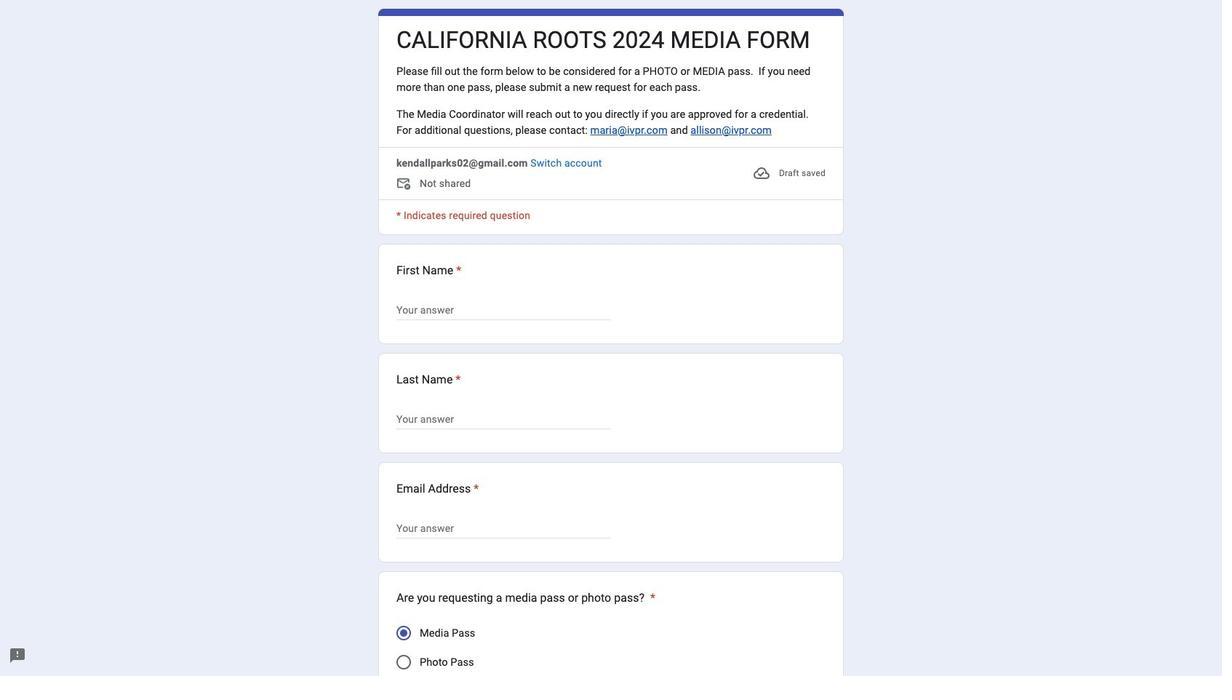 Task type: locate. For each thing, give the bounding box(es) containing it.
your email and google account are not part of your response image
[[397, 176, 420, 193]]

list
[[378, 244, 844, 676]]

2 heading from the top
[[397, 262, 462, 279]]

1 heading from the top
[[397, 25, 810, 55]]

None text field
[[397, 301, 611, 318], [397, 410, 611, 428], [397, 301, 611, 318], [397, 410, 611, 428]]

report a problem to google image
[[9, 647, 26, 664]]

5 heading from the top
[[397, 589, 656, 607]]

None text field
[[397, 519, 611, 537]]

heading
[[397, 25, 810, 55], [397, 262, 462, 279], [397, 371, 461, 388], [397, 480, 479, 497], [397, 589, 656, 607]]

required question element
[[453, 262, 462, 279], [453, 371, 461, 388], [471, 480, 479, 497], [648, 589, 656, 607]]

status
[[753, 155, 826, 190]]

photo pass image
[[397, 655, 411, 669]]

your email and google account are not part of your response image
[[397, 176, 414, 193]]



Task type: vqa. For each thing, say whether or not it's contained in the screenshot.
Not owned by me popup button
no



Task type: describe. For each thing, give the bounding box(es) containing it.
Media Pass radio
[[397, 626, 411, 640]]

Photo Pass radio
[[397, 655, 411, 669]]

3 heading from the top
[[397, 371, 461, 388]]

4 heading from the top
[[397, 480, 479, 497]]

media pass image
[[400, 629, 408, 636]]



